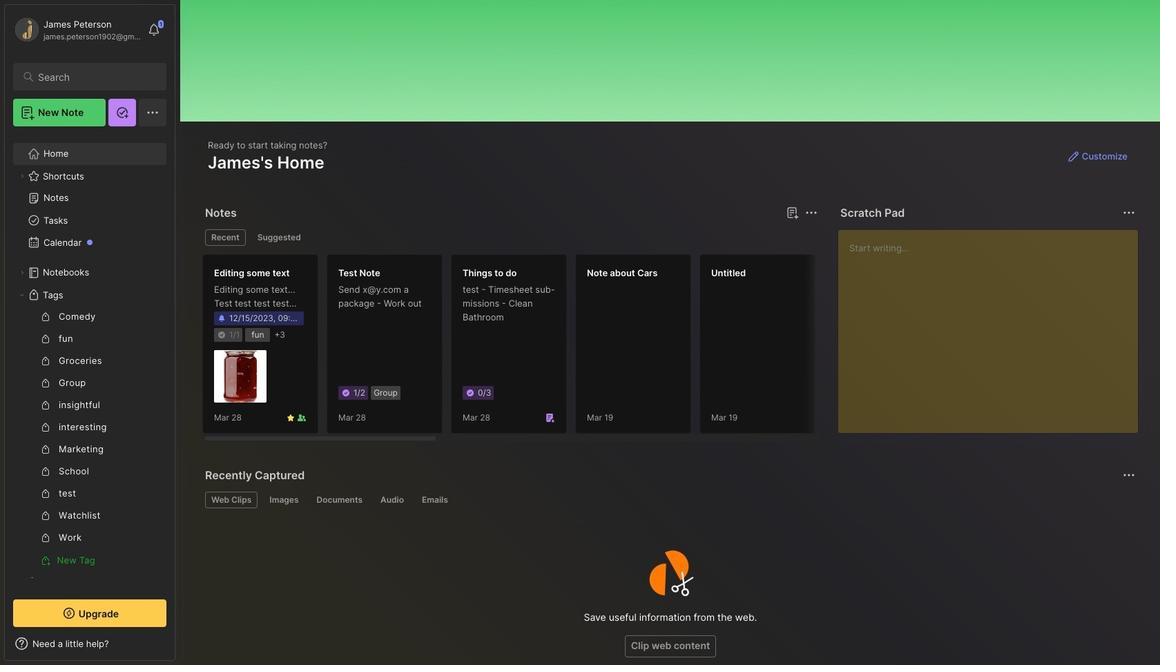 Task type: vqa. For each thing, say whether or not it's contained in the screenshot.
group in the Main element
yes



Task type: locate. For each thing, give the bounding box(es) containing it.
Start writing… text field
[[850, 230, 1138, 422]]

more actions image
[[1121, 205, 1138, 221], [1121, 467, 1138, 484]]

More actions field
[[802, 203, 821, 222], [1120, 203, 1139, 222], [1120, 466, 1139, 485]]

tab list
[[205, 229, 816, 246], [205, 492, 1134, 508]]

tree
[[5, 135, 175, 624]]

group
[[13, 306, 158, 571]]

tab
[[205, 229, 246, 246], [251, 229, 307, 246], [205, 492, 258, 508], [263, 492, 305, 508], [311, 492, 369, 508], [374, 492, 410, 508], [416, 492, 454, 508]]

1 tab list from the top
[[205, 229, 816, 246]]

group inside tree
[[13, 306, 158, 571]]

0 vertical spatial more actions image
[[1121, 205, 1138, 221]]

main element
[[0, 0, 180, 665]]

tree inside main element
[[5, 135, 175, 624]]

1 vertical spatial tab list
[[205, 492, 1134, 508]]

None search field
[[38, 68, 154, 85]]

0 vertical spatial tab list
[[205, 229, 816, 246]]

expand notebooks image
[[18, 269, 26, 277]]

row group
[[202, 254, 1161, 442]]

1 vertical spatial more actions image
[[1121, 467, 1138, 484]]



Task type: describe. For each thing, give the bounding box(es) containing it.
click to collapse image
[[174, 640, 185, 656]]

more actions image
[[804, 205, 820, 221]]

Account field
[[13, 16, 141, 44]]

2 more actions image from the top
[[1121, 467, 1138, 484]]

Search text field
[[38, 70, 154, 84]]

WHAT'S NEW field
[[5, 633, 175, 655]]

2 tab list from the top
[[205, 492, 1134, 508]]

thumbnail image
[[214, 350, 267, 403]]

1 more actions image from the top
[[1121, 205, 1138, 221]]

expand tags image
[[18, 291, 26, 299]]

none search field inside main element
[[38, 68, 154, 85]]



